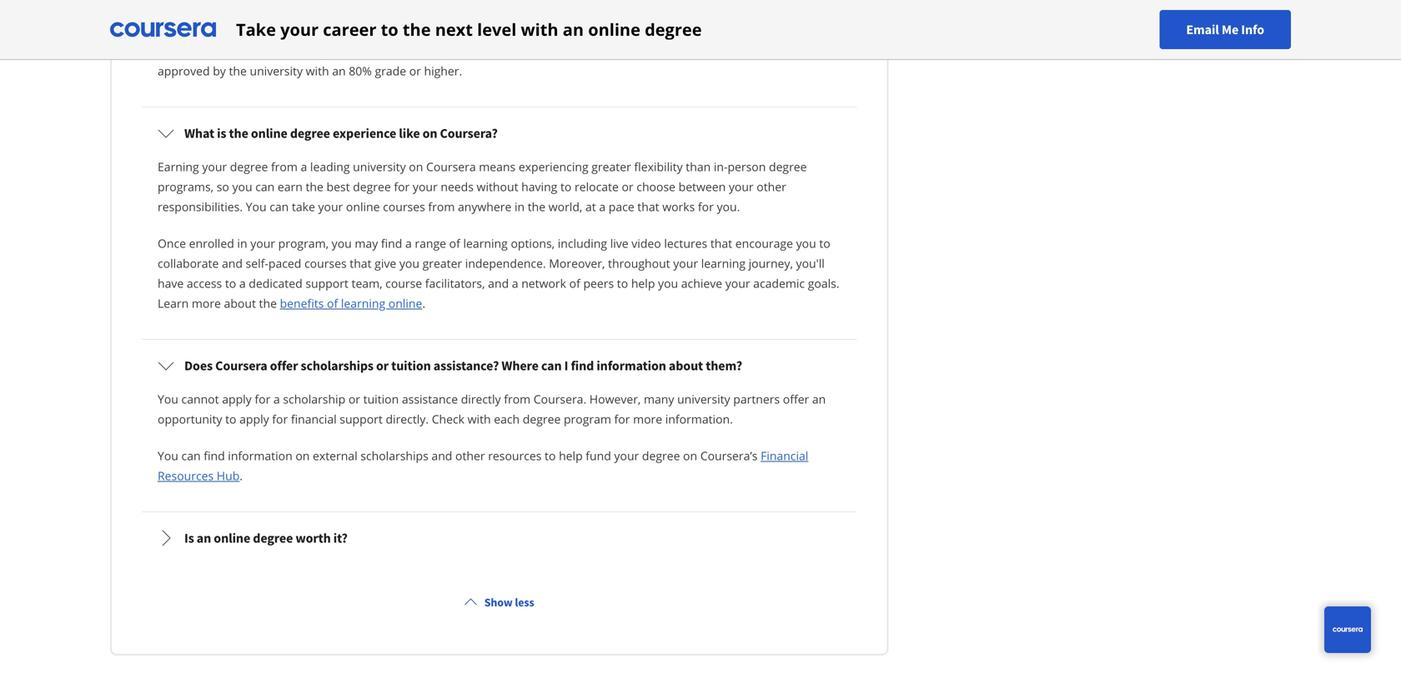 Task type: vqa. For each thing, say whether or not it's contained in the screenshot.
the middle courses
yes



Task type: describe. For each thing, give the bounding box(es) containing it.
from inside the you cannot apply for a scholarship or tuition assistance directly from coursera. however, many university partners offer an opportunity to apply for financial support directly. check with each degree program for more information.
[[504, 392, 531, 407]]

you up the you'll in the top of the page
[[796, 236, 816, 251]]

resources
[[158, 468, 214, 484]]

leading
[[310, 159, 350, 175]]

collaborate
[[158, 256, 219, 272]]

world,
[[549, 199, 583, 215]]

for down take
[[221, 43, 237, 59]]

degree right person
[[769, 159, 807, 175]]

degree inside the you cannot apply for a scholarship or tuition assistance directly from coursera. however, many university partners offer an opportunity to apply for financial support directly. check with each degree program for more information.
[[523, 412, 561, 427]]

0 vertical spatial learning
[[463, 236, 508, 251]]

throughout
[[608, 256, 670, 272]]

than
[[686, 159, 711, 175]]

a up earn at the top of page
[[301, 159, 307, 175]]

more inside the you cannot apply for a scholarship or tuition assistance directly from coursera. however, many university partners offer an opportunity to apply for financial support directly. check with each degree program for more information.
[[633, 412, 662, 427]]

online inside , don't require an application for admission. instead, you can qualify for performance-based admission by passing three online courses pre- approved by the university with an 80% grade or higher.
[[714, 43, 747, 59]]

fund
[[586, 448, 611, 464]]

support inside the you cannot apply for a scholarship or tuition assistance directly from coursera. however, many university partners offer an opportunity to apply for financial support directly. check with each degree program for more information.
[[340, 412, 383, 427]]

admission
[[562, 43, 618, 59]]

may
[[355, 236, 378, 251]]

programs, inside earning your degree from a leading university on coursera means experiencing greater flexibility than in-person degree programs, so you can earn the best degree for your needs without having to relocate or choose between your other responsibilities. you can take your online courses from anywhere in the world, at a pace that works for you.
[[158, 179, 214, 195]]

lectures
[[664, 236, 708, 251]]

degree left worth
[[253, 530, 293, 547]]

coursera image
[[110, 16, 216, 43]]

greater inside earning your degree from a leading university on coursera means experiencing greater flexibility than in-person degree programs, so you can earn the best degree for your needs without having to relocate or choose between your other responsibilities. you can take your online courses from anywhere in the world, at a pace that works for you.
[[592, 159, 631, 175]]

program,
[[278, 236, 329, 251]]

so
[[217, 179, 229, 195]]

take
[[236, 18, 276, 41]]

0 horizontal spatial from
[[271, 159, 298, 175]]

for left financial
[[272, 412, 288, 427]]

is an online degree worth it? button
[[144, 515, 854, 562]]

for up higher.
[[433, 43, 448, 59]]

tuition inside the you cannot apply for a scholarship or tuition assistance directly from coursera. however, many university partners offer an opportunity to apply for financial support directly. check with each degree program for more information.
[[363, 392, 399, 407]]

academic
[[753, 276, 805, 292]]

1 vertical spatial apply
[[239, 412, 269, 427]]

financial
[[291, 412, 337, 427]]

the inside once enrolled in your program, you may find a range of learning options, including live video lectures that encourage you to collaborate and self-paced courses that give you greater independence. moreover, throughout your learning journey, you'll have access to a dedicated support team, course facilitators, and a network of peers to help you achieve your academic goals. learn more about the
[[259, 296, 277, 312]]

2 vertical spatial learning
[[341, 296, 385, 312]]

coursera inside "dropdown button"
[[215, 358, 267, 375]]

other inside earning your degree from a leading university on coursera means experiencing greater flexibility than in-person degree programs, so you can earn the best degree for your needs without having to relocate or choose between your other responsibilities. you can take your online courses from anywhere in the world, at a pace that works for you.
[[757, 179, 786, 195]]

scholarship
[[283, 392, 345, 407]]

pace
[[609, 199, 634, 215]]

facilitators,
[[425, 276, 485, 292]]

on inside dropdown button
[[423, 125, 437, 142]]

partners
[[733, 392, 780, 407]]

experiencing
[[519, 159, 589, 175]]

works
[[662, 199, 695, 215]]

take
[[292, 199, 315, 215]]

at
[[586, 199, 596, 215]]

higher.
[[424, 63, 462, 79]]

does
[[184, 358, 213, 375]]

between
[[679, 179, 726, 195]]

1 vertical spatial from
[[428, 199, 455, 215]]

once enrolled in your program, you may find a range of learning options, including live video lectures that encourage you to collaborate and self-paced courses that give you greater independence. moreover, throughout your learning journey, you'll have access to a dedicated support team, course facilitators, and a network of peers to help you achieve your academic goals. learn more about the
[[158, 236, 840, 312]]

your up instead,
[[280, 18, 319, 41]]

courses inside , don't require an application for admission. instead, you can qualify for performance-based admission by passing three online courses pre- approved by the university with an 80% grade or higher.
[[750, 43, 793, 59]]

in inside once enrolled in your program, you may find a range of learning options, including live video lectures that encourage you to collaborate and self-paced courses that give you greater independence. moreover, throughout your learning journey, you'll have access to a dedicated support team, course facilitators, and a network of peers to help you achieve your academic goals. learn more about the
[[237, 236, 247, 251]]

info
[[1241, 21, 1265, 38]]

to right resources
[[545, 448, 556, 464]]

for left "needs"
[[394, 179, 410, 195]]

financial resources hub link
[[158, 448, 809, 484]]

in inside earning your degree from a leading university on coursera means experiencing greater flexibility than in-person degree programs, so you can earn the best degree for your needs without having to relocate or choose between your other responsibilities. you can take your online courses from anywhere in the world, at a pace that works for you.
[[515, 199, 525, 215]]

assistance?
[[434, 358, 499, 375]]

on left external
[[296, 448, 310, 464]]

degree up passing
[[645, 18, 702, 41]]

2 science from the left
[[653, 23, 694, 39]]

of up the based
[[554, 23, 565, 39]]

you for find
[[158, 448, 178, 464]]

greater inside once enrolled in your program, you may find a range of learning options, including live video lectures that encourage you to collaborate and self-paced courses that give you greater independence. moreover, throughout your learning journey, you'll have access to a dedicated support team, course facilitators, and a network of peers to help you achieve your academic goals. learn more about the
[[423, 256, 462, 272]]

or inside "dropdown button"
[[376, 358, 389, 375]]

university inside earning your degree from a leading university on coursera means experiencing greater flexibility than in-person degree programs, so you can earn the best degree for your needs without having to relocate or choose between your other responsibilities. you can take your online courses from anywhere in the world, at a pace that works for you.
[[353, 159, 406, 175]]

2 vertical spatial that
[[350, 256, 372, 272]]

or inside the you cannot apply for a scholarship or tuition assistance directly from coursera. however, many university partners offer an opportunity to apply for financial support directly. check with each degree program for more information.
[[348, 392, 360, 407]]

can inside , don't require an application for admission. instead, you can qualify for performance-based admission by passing three online courses pre- approved by the university with an 80% grade or higher.
[[371, 43, 390, 59]]

1 science from the left
[[568, 23, 609, 39]]

offer inside the you cannot apply for a scholarship or tuition assistance directly from coursera. however, many university partners offer an opportunity to apply for financial support directly. check with each degree program for more information.
[[783, 392, 809, 407]]

a down independence.
[[512, 276, 518, 292]]

1 vertical spatial information
[[228, 448, 293, 464]]

coursera's
[[700, 448, 758, 464]]

degree up leading
[[290, 125, 330, 142]]

you'll
[[796, 256, 825, 272]]

degree down information.
[[642, 448, 680, 464]]

moreover,
[[549, 256, 605, 272]]

the up take
[[306, 179, 324, 195]]

a inside the you cannot apply for a scholarship or tuition assistance directly from coursera. however, many university partners offer an opportunity to apply for financial support directly. check with each degree program for more information.
[[274, 392, 280, 407]]

2 horizontal spatial learning
[[701, 256, 746, 272]]

enrolled
[[189, 236, 234, 251]]

you up course
[[399, 256, 420, 272]]

person
[[728, 159, 766, 175]]

access
[[187, 276, 222, 292]]

benefits
[[280, 296, 324, 312]]

of down moreover, at the top left of the page
[[569, 276, 580, 292]]

them?
[[706, 358, 742, 375]]

you inside earning your degree from a leading university on coursera means experiencing greater flexibility than in-person degree programs, so you can earn the best degree for your needs without having to relocate or choose between your other responsibilities. you can take your online courses from anywhere in the world, at a pace that works for you.
[[246, 199, 267, 215]]

a down self-
[[239, 276, 246, 292]]

for left scholarship
[[255, 392, 270, 407]]

master of science in data science link
[[513, 23, 694, 39]]

to up qualify
[[381, 18, 398, 41]]

1 vertical spatial .
[[240, 468, 243, 484]]

the down having
[[528, 199, 546, 215]]

responsibilities.
[[158, 199, 243, 215]]

team,
[[352, 276, 382, 292]]

to right access
[[225, 276, 236, 292]]

degree up application
[[192, 23, 230, 39]]

dedicated
[[249, 276, 303, 292]]

relocate
[[575, 179, 619, 195]]

check
[[432, 412, 465, 427]]

you inside , don't require an application for admission. instead, you can qualify for performance-based admission by passing three online courses pre- approved by the university with an 80% grade or higher.
[[348, 43, 368, 59]]

like inside dropdown button
[[399, 125, 420, 142]]

some
[[158, 23, 189, 39]]

an up admission at the left top
[[563, 18, 584, 41]]

2 horizontal spatial that
[[711, 236, 732, 251]]

an left 80%
[[332, 63, 346, 79]]

each
[[494, 412, 520, 427]]

an right require at the right top
[[774, 23, 788, 39]]

the up instead,
[[313, 23, 331, 39]]

a left range
[[405, 236, 412, 251]]

achieve
[[681, 276, 722, 292]]

give
[[375, 256, 396, 272]]

once
[[158, 236, 186, 251]]

it?
[[333, 530, 348, 547]]

earning
[[158, 159, 199, 175]]

level
[[477, 18, 517, 41]]

a right at
[[599, 199, 606, 215]]

to inside earning your degree from a leading university on coursera means experiencing greater flexibility than in-person degree programs, so you can earn the best degree for your needs without having to relocate or choose between your other responsibilities. you can take your online courses from anywhere in the world, at a pace that works for you.
[[560, 179, 572, 195]]

1 horizontal spatial .
[[422, 296, 425, 312]]

pre-
[[796, 43, 818, 59]]

what is the online degree experience like on coursera?
[[184, 125, 498, 142]]

based
[[526, 43, 559, 59]]

live
[[610, 236, 629, 251]]

boulder's
[[458, 23, 510, 39]]

anywhere
[[458, 199, 512, 215]]

you left achieve
[[658, 276, 678, 292]]

learn
[[158, 296, 189, 312]]

paced
[[268, 256, 301, 272]]

you.
[[717, 199, 740, 215]]

to right peers
[[617, 276, 628, 292]]

financial resources hub
[[158, 448, 809, 484]]

of up qualify
[[391, 23, 402, 39]]

0 vertical spatial with
[[521, 18, 558, 41]]

what
[[184, 125, 214, 142]]

having
[[521, 179, 557, 195]]

self-
[[246, 256, 268, 272]]



Task type: locate. For each thing, give the bounding box(es) containing it.
scholarships down directly.
[[361, 448, 429, 464]]

from
[[271, 159, 298, 175], [428, 199, 455, 215], [504, 392, 531, 407]]

less
[[515, 596, 534, 611]]

tuition inside "dropdown button"
[[391, 358, 431, 375]]

find up give
[[381, 236, 402, 251]]

colorado
[[405, 23, 455, 39]]

choose
[[637, 179, 676, 195]]

0 vertical spatial support
[[306, 276, 349, 292]]

you
[[348, 43, 368, 59], [232, 179, 252, 195], [332, 236, 352, 251], [796, 236, 816, 251], [399, 256, 420, 272], [658, 276, 678, 292]]

1 horizontal spatial university
[[353, 159, 406, 175]]

range
[[415, 236, 446, 251]]

in up self-
[[237, 236, 247, 251]]

about inside does coursera offer scholarships or tuition assistance? where can i find information about them? "dropdown button"
[[669, 358, 703, 375]]

2 vertical spatial and
[[432, 448, 452, 464]]

0 vertical spatial that
[[638, 199, 659, 215]]

1 horizontal spatial science
[[653, 23, 694, 39]]

peers
[[583, 276, 614, 292]]

that down may
[[350, 256, 372, 272]]

2 horizontal spatial with
[[521, 18, 558, 41]]

you can find information on external scholarships and other resources to help fund your degree on coursera's
[[158, 448, 761, 464]]

find up hub
[[204, 448, 225, 464]]

1 vertical spatial you
[[158, 392, 178, 407]]

i
[[564, 358, 568, 375]]

0 vertical spatial like
[[292, 23, 310, 39]]

0 vertical spatial from
[[271, 159, 298, 175]]

support up benefits of learning online link
[[306, 276, 349, 292]]

0 horizontal spatial information
[[228, 448, 293, 464]]

of right range
[[449, 236, 460, 251]]

2 vertical spatial you
[[158, 448, 178, 464]]

courses down require at the right top
[[750, 43, 793, 59]]

and down independence.
[[488, 276, 509, 292]]

0 vertical spatial you
[[246, 199, 267, 215]]

an inside the you cannot apply for a scholarship or tuition assistance directly from coursera. however, many university partners offer an opportunity to apply for financial support directly. check with each degree program for more information.
[[812, 392, 826, 407]]

0 vertical spatial apply
[[222, 392, 252, 407]]

1 vertical spatial tuition
[[363, 392, 399, 407]]

in left data
[[612, 23, 622, 39]]

show
[[484, 596, 513, 611]]

1 horizontal spatial learning
[[463, 236, 508, 251]]

1 horizontal spatial about
[[669, 358, 703, 375]]

1 vertical spatial offer
[[783, 392, 809, 407]]

to up the you'll in the top of the page
[[819, 236, 831, 251]]

1 horizontal spatial in
[[515, 199, 525, 215]]

or up directly.
[[376, 358, 389, 375]]

0 vertical spatial programs,
[[233, 23, 288, 39]]

you left may
[[332, 236, 352, 251]]

degree right best
[[353, 179, 391, 195]]

learning up achieve
[[701, 256, 746, 272]]

does coursera offer scholarships or tuition assistance? where can i find information about them?
[[184, 358, 742, 375]]

0 horizontal spatial other
[[455, 448, 485, 464]]

you cannot apply for a scholarship or tuition assistance directly from coursera. however, many university partners offer an opportunity to apply for financial support directly. check with each degree program for more information.
[[158, 392, 826, 427]]

show less button
[[458, 588, 541, 618]]

help down throughout at the left top of the page
[[631, 276, 655, 292]]

0 horizontal spatial help
[[559, 448, 583, 464]]

your up self-
[[250, 236, 275, 251]]

1 vertical spatial help
[[559, 448, 583, 464]]

encourage
[[735, 236, 793, 251]]

degree up responsibilities.
[[230, 159, 268, 175]]

email
[[1186, 21, 1219, 38]]

without
[[477, 179, 518, 195]]

goals.
[[808, 276, 840, 292]]

a left scholarship
[[274, 392, 280, 407]]

0 vertical spatial other
[[757, 179, 786, 195]]

that
[[638, 199, 659, 215], [711, 236, 732, 251], [350, 256, 372, 272]]

that right the lectures
[[711, 236, 732, 251]]

or up the pace
[[622, 179, 634, 195]]

you inside earning your degree from a leading university on coursera means experiencing greater flexibility than in-person degree programs, so you can earn the best degree for your needs without having to relocate or choose between your other responsibilities. you can take your online courses from anywhere in the world, at a pace that works for you.
[[232, 179, 252, 195]]

to inside the you cannot apply for a scholarship or tuition assistance directly from coursera. however, many university partners offer an opportunity to apply for financial support directly. check with each degree program for more information.
[[225, 412, 236, 427]]

qualify
[[393, 43, 430, 59]]

assistance
[[402, 392, 458, 407]]

1 vertical spatial in
[[515, 199, 525, 215]]

about inside once enrolled in your program, you may find a range of learning options, including live video lectures that encourage you to collaborate and self-paced courses that give you greater independence. moreover, throughout your learning journey, you'll have access to a dedicated support team, course facilitators, and a network of peers to help you achieve your academic goals. learn more about the
[[224, 296, 256, 312]]

1 vertical spatial by
[[213, 63, 226, 79]]

career
[[323, 18, 377, 41]]

for down 'however,'
[[614, 412, 630, 427]]

more inside once enrolled in your program, you may find a range of learning options, including live video lectures that encourage you to collaborate and self-paced courses that give you greater independence. moreover, throughout your learning journey, you'll have access to a dedicated support team, course facilitators, and a network of peers to help you achieve your academic goals. learn more about the
[[192, 296, 221, 312]]

2 horizontal spatial find
[[571, 358, 594, 375]]

an right partners
[[812, 392, 826, 407]]

for down between at top
[[698, 199, 714, 215]]

an inside is an online degree worth it? dropdown button
[[197, 530, 211, 547]]

1 horizontal spatial programs,
[[233, 23, 288, 39]]

0 vertical spatial and
[[222, 256, 243, 272]]

or down qualify
[[409, 63, 421, 79]]

1 vertical spatial courses
[[383, 199, 425, 215]]

by right the approved
[[213, 63, 226, 79]]

2 horizontal spatial and
[[488, 276, 509, 292]]

to
[[381, 18, 398, 41], [560, 179, 572, 195], [819, 236, 831, 251], [225, 276, 236, 292], [617, 276, 628, 292], [225, 412, 236, 427], [545, 448, 556, 464]]

university inside , don't require an application for admission. instead, you can qualify for performance-based admission by passing three online courses pre- approved by the university with an 80% grade or higher.
[[250, 63, 303, 79]]

grade
[[375, 63, 406, 79]]

1 vertical spatial coursera
[[215, 358, 267, 375]]

2 vertical spatial in
[[237, 236, 247, 251]]

email me info
[[1186, 21, 1265, 38]]

and down check
[[432, 448, 452, 464]]

earn
[[278, 179, 303, 195]]

you up opportunity
[[158, 392, 178, 407]]

on inside earning your degree from a leading university on coursera means experiencing greater flexibility than in-person degree programs, so you can earn the best degree for your needs without having to relocate or choose between your other responsibilities. you can take your online courses from anywhere in the world, at a pace that works for you.
[[409, 159, 423, 175]]

email me info button
[[1160, 10, 1291, 49]]

coursera.
[[534, 392, 587, 407]]

about left them?
[[669, 358, 703, 375]]

1 vertical spatial and
[[488, 276, 509, 292]]

0 horizontal spatial by
[[213, 63, 226, 79]]

directly
[[461, 392, 501, 407]]

where
[[502, 358, 539, 375]]

your up so
[[202, 159, 227, 175]]

offer
[[270, 358, 298, 375], [783, 392, 809, 407]]

1 horizontal spatial coursera
[[426, 159, 476, 175]]

apply right "cannot"
[[222, 392, 252, 407]]

0 vertical spatial about
[[224, 296, 256, 312]]

support up external
[[340, 412, 383, 427]]

can inside "dropdown button"
[[541, 358, 562, 375]]

or inside earning your degree from a leading university on coursera means experiencing greater flexibility than in-person degree programs, so you can earn the best degree for your needs without having to relocate or choose between your other responsibilities. you can take your online courses from anywhere in the world, at a pace that works for you.
[[622, 179, 634, 195]]

0 horizontal spatial learning
[[341, 296, 385, 312]]

1 vertical spatial other
[[455, 448, 485, 464]]

flexibility
[[634, 159, 683, 175]]

your down best
[[318, 199, 343, 215]]

1 vertical spatial find
[[571, 358, 594, 375]]

2 vertical spatial find
[[204, 448, 225, 464]]

help inside once enrolled in your program, you may find a range of learning options, including live video lectures that encourage you to collaborate and self-paced courses that give you greater independence. moreover, throughout your learning journey, you'll have access to a dedicated support team, course facilitators, and a network of peers to help you achieve your academic goals. learn more about the
[[631, 276, 655, 292]]

show less
[[484, 596, 534, 611]]

and left self-
[[222, 256, 243, 272]]

the down admission.
[[229, 63, 247, 79]]

0 horizontal spatial that
[[350, 256, 372, 272]]

1 vertical spatial about
[[669, 358, 703, 375]]

on down information.
[[683, 448, 697, 464]]

online inside earning your degree from a leading university on coursera means experiencing greater flexibility than in-person degree programs, so you can earn the best degree for your needs without having to relocate or choose between your other responsibilities. you can take your online courses from anywhere in the world, at a pace that works for you.
[[346, 199, 380, 215]]

1 vertical spatial with
[[306, 63, 329, 79]]

have
[[158, 276, 184, 292]]

courses inside earning your degree from a leading university on coursera means experiencing greater flexibility than in-person degree programs, so you can earn the best degree for your needs without having to relocate or choose between your other responsibilities. you can take your online courses from anywhere in the world, at a pace that works for you.
[[383, 199, 425, 215]]

can up resources
[[181, 448, 201, 464]]

1 horizontal spatial by
[[621, 43, 634, 59]]

0 horizontal spatial courses
[[304, 256, 347, 272]]

0 horizontal spatial in
[[237, 236, 247, 251]]

0 horizontal spatial more
[[192, 296, 221, 312]]

by down data
[[621, 43, 634, 59]]

or right scholarship
[[348, 392, 360, 407]]

1 horizontal spatial help
[[631, 276, 655, 292]]

you
[[246, 199, 267, 215], [158, 392, 178, 407], [158, 448, 178, 464]]

cannot
[[181, 392, 219, 407]]

what is the online degree experience like on coursera? button
[[144, 110, 854, 157]]

hub
[[217, 468, 240, 484]]

university inside the you cannot apply for a scholarship or tuition assistance directly from coursera. however, many university partners offer an opportunity to apply for financial support directly. check with each degree program for more information.
[[677, 392, 730, 407]]

help
[[631, 276, 655, 292], [559, 448, 583, 464]]

your down the lectures
[[673, 256, 698, 272]]

0 horizontal spatial offer
[[270, 358, 298, 375]]

0 vertical spatial scholarships
[[301, 358, 374, 375]]

1 horizontal spatial with
[[468, 412, 491, 427]]

earning your degree from a leading university on coursera means experiencing greater flexibility than in-person degree programs, so you can earn the best degree for your needs without having to relocate or choose between your other responsibilities. you can take your online courses from anywhere in the world, at a pace that works for you.
[[158, 159, 807, 215]]

take your career to the next level with an online degree
[[236, 18, 702, 41]]

your down person
[[729, 179, 754, 195]]

courses down program,
[[304, 256, 347, 272]]

1 horizontal spatial other
[[757, 179, 786, 195]]

more
[[192, 296, 221, 312], [633, 412, 662, 427]]

science up passing
[[653, 23, 694, 39]]

about
[[224, 296, 256, 312], [669, 358, 703, 375]]

online
[[588, 18, 640, 41], [714, 43, 747, 59], [251, 125, 288, 142], [346, 199, 380, 215], [388, 296, 422, 312], [214, 530, 250, 547]]

tuition
[[391, 358, 431, 375], [363, 392, 399, 407]]

1 vertical spatial like
[[399, 125, 420, 142]]

with inside the you cannot apply for a scholarship or tuition assistance directly from coursera. however, many university partners offer an opportunity to apply for financial support directly. check with each degree program for more information.
[[468, 412, 491, 427]]

learning up independence.
[[463, 236, 508, 251]]

opportunity
[[158, 412, 222, 427]]

2 vertical spatial courses
[[304, 256, 347, 272]]

find inside "dropdown button"
[[571, 358, 594, 375]]

1 vertical spatial learning
[[701, 256, 746, 272]]

1 horizontal spatial find
[[381, 236, 402, 251]]

like right experience
[[399, 125, 420, 142]]

master
[[513, 23, 551, 39]]

2 horizontal spatial from
[[504, 392, 531, 407]]

resources
[[488, 448, 542, 464]]

support
[[306, 276, 349, 292], [340, 412, 383, 427]]

1 vertical spatial greater
[[423, 256, 462, 272]]

more down access
[[192, 296, 221, 312]]

scholarships
[[301, 358, 374, 375], [361, 448, 429, 464]]

1 horizontal spatial information
[[597, 358, 666, 375]]

scholarships inside "dropdown button"
[[301, 358, 374, 375]]

tuition up directly.
[[363, 392, 399, 407]]

an
[[563, 18, 584, 41], [774, 23, 788, 39], [332, 63, 346, 79], [812, 392, 826, 407], [197, 530, 211, 547]]

0 vertical spatial help
[[631, 276, 655, 292]]

courses inside once enrolled in your program, you may find a range of learning options, including live video lectures that encourage you to collaborate and self-paced courses that give you greater independence. moreover, throughout your learning journey, you'll have access to a dedicated support team, course facilitators, and a network of peers to help you achieve your academic goals. learn more about the
[[304, 256, 347, 272]]

coursera right does
[[215, 358, 267, 375]]

approved
[[158, 63, 210, 79]]

can left earn at the top of page
[[255, 179, 275, 195]]

directly.
[[386, 412, 429, 427]]

your right achieve
[[725, 276, 750, 292]]

that inside earning your degree from a leading university on coursera means experiencing greater flexibility than in-person degree programs, so you can earn the best degree for your needs without having to relocate or choose between your other responsibilities. you can take your online courses from anywhere in the world, at a pace that works for you.
[[638, 199, 659, 215]]

coursera?
[[440, 125, 498, 142]]

from up earn at the top of page
[[271, 159, 298, 175]]

however,
[[590, 392, 641, 407]]

1 vertical spatial university
[[353, 159, 406, 175]]

1 horizontal spatial and
[[432, 448, 452, 464]]

0 vertical spatial coursera
[[426, 159, 476, 175]]

0 vertical spatial in
[[612, 23, 622, 39]]

other
[[757, 179, 786, 195], [455, 448, 485, 464]]

experience
[[333, 125, 396, 142]]

the right the is
[[229, 125, 248, 142]]

0 horizontal spatial like
[[292, 23, 310, 39]]

information inside "dropdown button"
[[597, 358, 666, 375]]

0 horizontal spatial find
[[204, 448, 225, 464]]

2 horizontal spatial in
[[612, 23, 622, 39]]

2 vertical spatial university
[[677, 392, 730, 407]]

programs, down earning
[[158, 179, 214, 195]]

0 horizontal spatial coursera
[[215, 358, 267, 375]]

data
[[625, 23, 650, 39]]

options,
[[511, 236, 555, 251]]

2 horizontal spatial university
[[677, 392, 730, 407]]

support inside once enrolled in your program, you may find a range of learning options, including live video lectures that encourage you to collaborate and self-paced courses that give you greater independence. moreover, throughout your learning journey, you'll have access to a dedicated support team, course facilitators, and a network of peers to help you achieve your academic goals. learn more about the
[[306, 276, 349, 292]]

0 horizontal spatial .
[[240, 468, 243, 484]]

tuition up assistance
[[391, 358, 431, 375]]

help left fund
[[559, 448, 583, 464]]

1 horizontal spatial greater
[[592, 159, 631, 175]]

other down check
[[455, 448, 485, 464]]

0 horizontal spatial science
[[568, 23, 609, 39]]

2 horizontal spatial courses
[[750, 43, 793, 59]]

0 vertical spatial courses
[[750, 43, 793, 59]]

some degree programs, like the university of colorado boulder's master of science in data science
[[158, 23, 694, 39]]

offer right partners
[[783, 392, 809, 407]]

1 vertical spatial scholarships
[[361, 448, 429, 464]]

science
[[568, 23, 609, 39], [653, 23, 694, 39]]

in down having
[[515, 199, 525, 215]]

0 vertical spatial find
[[381, 236, 402, 251]]

don't
[[700, 23, 728, 39]]

university up information.
[[677, 392, 730, 407]]

with up the based
[[521, 18, 558, 41]]

other down person
[[757, 179, 786, 195]]

best
[[327, 179, 350, 195]]

0 horizontal spatial about
[[224, 296, 256, 312]]

network
[[521, 276, 566, 292]]

0 vertical spatial information
[[597, 358, 666, 375]]

0 horizontal spatial greater
[[423, 256, 462, 272]]

1 horizontal spatial offer
[[783, 392, 809, 407]]

the inside , don't require an application for admission. instead, you can qualify for performance-based admission by passing three online courses pre- approved by the university with an 80% grade or higher.
[[229, 63, 247, 79]]

is
[[184, 530, 194, 547]]

instead,
[[301, 43, 345, 59]]

from down "needs"
[[428, 199, 455, 215]]

coursera up "needs"
[[426, 159, 476, 175]]

journey,
[[749, 256, 793, 272]]

1 vertical spatial more
[[633, 412, 662, 427]]

scholarships up scholarship
[[301, 358, 374, 375]]

your right fund
[[614, 448, 639, 464]]

me
[[1222, 21, 1239, 38]]

greater
[[592, 159, 631, 175], [423, 256, 462, 272]]

1 horizontal spatial like
[[399, 125, 420, 142]]

1 horizontal spatial courses
[[383, 199, 425, 215]]

with inside , don't require an application for admission. instead, you can qualify for performance-based admission by passing three online courses pre- approved by the university with an 80% grade or higher.
[[306, 63, 329, 79]]

0 vertical spatial offer
[[270, 358, 298, 375]]

require
[[731, 23, 771, 39]]

1 horizontal spatial from
[[428, 199, 455, 215]]

more down many
[[633, 412, 662, 427]]

many
[[644, 392, 674, 407]]

1 vertical spatial programs,
[[158, 179, 214, 195]]

from up each
[[504, 392, 531, 407]]

does coursera offer scholarships or tuition assistance? where can i find information about them? button
[[144, 343, 854, 390]]

1 horizontal spatial more
[[633, 412, 662, 427]]

greater up relocate
[[592, 159, 631, 175]]

university down experience
[[353, 159, 406, 175]]

0 vertical spatial more
[[192, 296, 221, 312]]

offer inside "dropdown button"
[[270, 358, 298, 375]]

like up instead,
[[292, 23, 310, 39]]

you for apply
[[158, 392, 178, 407]]

can left i on the bottom left of the page
[[541, 358, 562, 375]]

or inside , don't require an application for admission. instead, you can qualify for performance-based admission by passing three online courses pre- approved by the university with an 80% grade or higher.
[[409, 63, 421, 79]]

means
[[479, 159, 516, 175]]

the up qualify
[[403, 18, 431, 41]]

you up resources
[[158, 448, 178, 464]]

performance-
[[451, 43, 526, 59]]

2 vertical spatial with
[[468, 412, 491, 427]]

the inside dropdown button
[[229, 125, 248, 142]]

external
[[313, 448, 358, 464]]

,
[[694, 23, 697, 39]]

2 vertical spatial from
[[504, 392, 531, 407]]

you inside the you cannot apply for a scholarship or tuition assistance directly from coursera. however, many university partners offer an opportunity to apply for financial support directly. check with each degree program for more information.
[[158, 392, 178, 407]]

0 vertical spatial university
[[250, 63, 303, 79]]

find inside once enrolled in your program, you may find a range of learning options, including live video lectures that encourage you to collaborate and self-paced courses that give you greater independence. moreover, throughout your learning journey, you'll have access to a dedicated support team, course facilitators, and a network of peers to help you achieve your academic goals. learn more about the
[[381, 236, 402, 251]]

benefits of learning online .
[[280, 296, 425, 312]]

on up range
[[409, 159, 423, 175]]

and
[[222, 256, 243, 272], [488, 276, 509, 292], [432, 448, 452, 464]]

programs,
[[233, 23, 288, 39], [158, 179, 214, 195]]

of right benefits
[[327, 296, 338, 312]]

can down earn at the top of page
[[270, 199, 289, 215]]

coursera inside earning your degree from a leading university on coursera means experiencing greater flexibility than in-person degree programs, so you can earn the best degree for your needs without having to relocate or choose between your other responsibilities. you can take your online courses from anywhere in the world, at a pace that works for you.
[[426, 159, 476, 175]]

your left "needs"
[[413, 179, 438, 195]]



